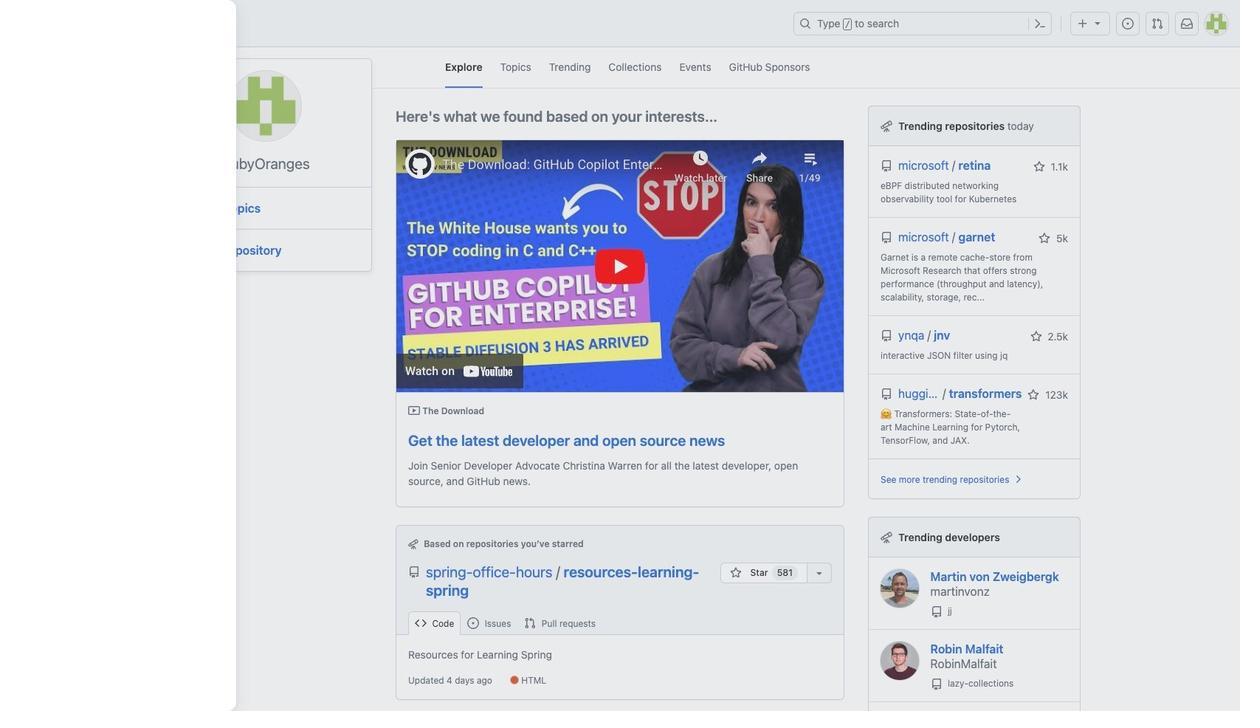 Task type: describe. For each thing, give the bounding box(es) containing it.
chevron right image
[[1013, 473, 1025, 485]]

0 vertical spatial star image
[[1034, 161, 1046, 173]]

1 these results are generated by github computers element from the top
[[881, 118, 893, 134]]

repo image for the bottommost star icon
[[881, 389, 893, 400]]

this recommendation was generated by github computers element
[[408, 538, 424, 549]]

2 vertical spatial repo image
[[931, 679, 943, 691]]

repo image for star icon to the middle
[[881, 330, 893, 342]]

these results are generated by github computers image for 2nd these results are generated by github computers element from the top
[[881, 532, 893, 544]]

plus image
[[1078, 18, 1089, 30]]

2 vertical spatial star image
[[1029, 389, 1040, 401]]

1 vertical spatial star image
[[731, 567, 743, 579]]



Task type: vqa. For each thing, say whether or not it's contained in the screenshot.
RubyOranges icon on the left top
no



Task type: locate. For each thing, give the bounding box(es) containing it.
1 these results are generated by github computers image from the top
[[881, 120, 893, 132]]

1 vertical spatial these results are generated by github computers element
[[881, 530, 893, 545]]

git pull request image
[[1152, 18, 1164, 30]]

add this repository to a list image
[[814, 567, 826, 579]]

0 vertical spatial these results are generated by github computers image
[[881, 120, 893, 132]]

this recommendation was generated by github computers image
[[408, 539, 419, 549]]

notifications image
[[1182, 18, 1194, 30]]

these results are generated by github computers element
[[881, 118, 893, 134], [881, 530, 893, 545]]

0 vertical spatial star image
[[1039, 233, 1051, 244]]

1 vertical spatial repo image
[[881, 389, 893, 400]]

command palette image
[[1035, 18, 1047, 30]]

1 vertical spatial star image
[[1031, 331, 1043, 343]]

repository menu element
[[397, 611, 844, 635]]

581 users starred this repository element
[[772, 566, 798, 580]]

2 these results are generated by github computers image from the top
[[881, 532, 893, 544]]

1 vertical spatial these results are generated by github computers image
[[881, 532, 893, 544]]

0 vertical spatial repo image
[[881, 330, 893, 342]]

star image
[[1039, 233, 1051, 244], [1031, 331, 1043, 343], [1029, 389, 1040, 401]]

repo image
[[881, 330, 893, 342], [881, 389, 893, 400], [931, 679, 943, 691]]

these results are generated by github computers image
[[881, 120, 893, 132], [881, 532, 893, 544]]

triangle down image
[[1092, 17, 1104, 29]]

2 these results are generated by github computers element from the top
[[881, 530, 893, 545]]

repo image
[[881, 160, 893, 172], [881, 232, 893, 244], [408, 566, 420, 578], [931, 606, 943, 618]]

0 vertical spatial these results are generated by github computers element
[[881, 118, 893, 134]]

these results are generated by github computers image for first these results are generated by github computers element from the top of the page
[[881, 120, 893, 132]]

1 horizontal spatial star image
[[1034, 161, 1046, 173]]

issue opened image
[[1123, 18, 1135, 30]]

star image
[[1034, 161, 1046, 173], [731, 567, 743, 579]]

video image
[[408, 405, 420, 416]]

0 horizontal spatial star image
[[731, 567, 743, 579]]



